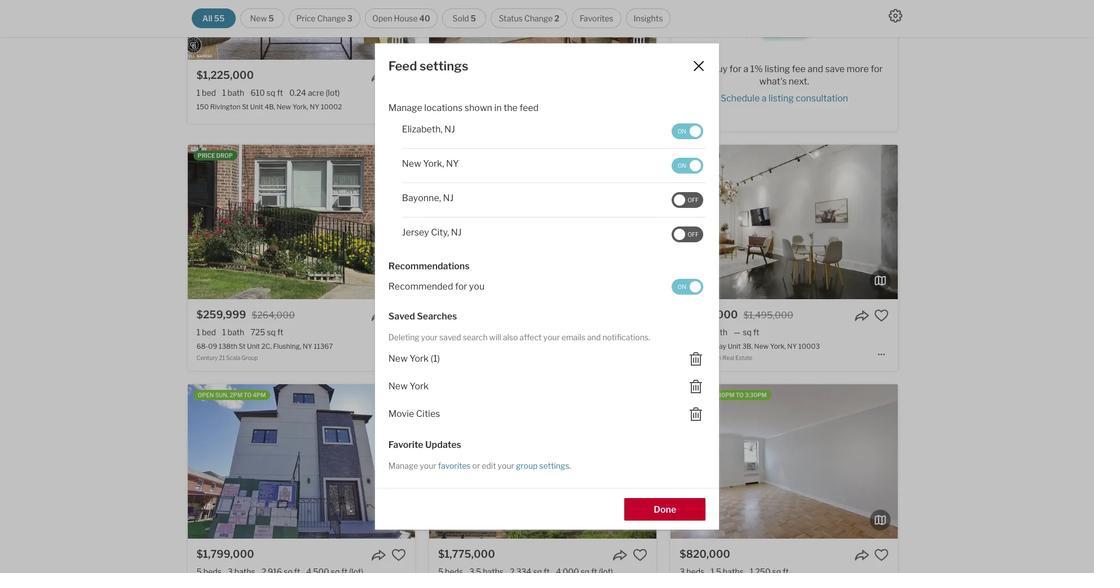 Task type: describe. For each thing, give the bounding box(es) containing it.
1 bath for $1,445,000
[[705, 328, 727, 337]]

favorite button image for $1,445,000
[[874, 309, 889, 323]]

elizabeth,
[[402, 124, 443, 135]]

1 for $259,999
[[222, 328, 226, 337]]

drop for $259,999
[[216, 152, 233, 159]]

favorite button image for $1,225,000
[[391, 69, 406, 84]]

889 broadway unit 3b, new york, ny 10003 douglas elliman real estate
[[680, 342, 820, 361]]

Price Change radio
[[289, 8, 360, 28]]

affect
[[520, 333, 542, 342]]

09
[[208, 342, 217, 351]]

ft up "150 rivington st unit 4b, new york, ny 10002"
[[277, 88, 283, 98]]

status
[[499, 14, 523, 23]]

save
[[825, 64, 845, 74]]

$1,799,000
[[197, 549, 254, 561]]

1 vertical spatial 2
[[469, 328, 474, 337]]

cities
[[416, 409, 440, 419]]

11367
[[314, 342, 333, 351]]

1 photo of 120 e 36th st unit 6h, new york, ny 10016 image from the left
[[202, 0, 429, 60]]

1 photo of 664 e 23rd st, brooklyn, ny 11210 image from the left
[[202, 385, 429, 539]]

138th
[[219, 342, 237, 351]]

unit inside 68-09 138th st unit 2c, flushing, ny 11367 century 21 scala group
[[247, 342, 260, 351]]

2 photo of 889 broadway unit 3b, new york, ny 10003 image from the left
[[671, 145, 898, 300]]

$1,495,000
[[744, 310, 793, 321]]

1 photo of 25 indian rd unit 1b, new york, ny 10034 image from the left
[[443, 385, 671, 539]]

1 photo of 135-58 223rd st, laurelton, ny 11413 image from the left
[[202, 145, 429, 300]]

sun, for $1,799,000
[[215, 392, 229, 399]]

$1,775,000
[[438, 549, 495, 561]]

new up the movie
[[388, 381, 408, 392]]

laurelton,
[[493, 342, 525, 351]]

baths
[[476, 328, 496, 337]]

in
[[494, 103, 502, 113]]

york, down 0.24
[[293, 102, 308, 111]]

change for 2
[[524, 14, 553, 23]]

120
[[438, 102, 450, 111]]

st,
[[484, 342, 492, 351]]

3 photo of 68-09 138th st unit 2c, flushing, ny 11367 image from the left
[[415, 145, 642, 300]]

3 photo of 25 indian rd unit 1b, new york, ny 10034 image from the left
[[898, 385, 1094, 539]]

sq up '3b,'
[[743, 328, 752, 337]]

unit inside 889 broadway unit 3b, new york, ny 10003 douglas elliman real estate
[[728, 342, 741, 351]]

3 photo of 135-58 223rd st, laurelton, ny 11413 image from the left
[[656, 145, 884, 300]]

ny inside 135-58 223rd st, laurelton, ny 11413 innovative reseller & svc inc
[[526, 342, 536, 351]]

1 photo of 150 rivington st unit 4b, new york, ny 10002 image from the left
[[0, 0, 188, 60]]

new york, ny
[[402, 158, 459, 169]]

searches
[[417, 311, 457, 322]]

bath for $1,445,000
[[711, 328, 727, 337]]

— sq ft for baths
[[503, 328, 528, 337]]

55
[[214, 14, 225, 23]]

889
[[680, 342, 693, 351]]

1 photo of 6310 strickland ave, brooklyn, ny 11234 image from the left
[[0, 385, 188, 539]]

favorites
[[438, 461, 471, 471]]

sq right 610
[[267, 88, 275, 98]]

4
[[438, 328, 443, 337]]

saved
[[388, 311, 415, 322]]

2 horizontal spatial for
[[871, 64, 883, 74]]

610 sq ft
[[251, 88, 283, 98]]

610
[[251, 88, 265, 98]]

& inside sell & buy for a 1% listing fee and save more for what's next.
[[703, 64, 710, 74]]

nj for elizabeth, nj
[[444, 124, 455, 135]]

feed
[[520, 103, 539, 113]]

Status Change radio
[[491, 8, 567, 28]]

done
[[654, 505, 676, 516]]

drop for $1,445,000
[[699, 152, 716, 159]]

nj for bayonne, nj
[[443, 193, 454, 203]]

68-09 138th st unit 2c, flushing, ny 11367 century 21 scala group
[[197, 342, 333, 361]]

all
[[202, 14, 212, 23]]

york for new york (1)
[[410, 353, 429, 364]]

real
[[723, 355, 734, 361]]

unit left 4b,
[[250, 102, 263, 111]]

10002
[[321, 102, 342, 111]]

what's
[[759, 76, 787, 87]]

york, inside 120 e 36th st unit 6h, new york, ny 10016 corcoran group
[[525, 102, 541, 111]]

1 photo of 889 broadway unit 3b, new york, ny 10003 image from the left
[[443, 145, 671, 300]]

price change 3
[[296, 14, 353, 23]]

3 photo of 120 e 36th st unit 6h, new york, ny 10016 image from the left
[[656, 0, 884, 60]]

sq right 2,625
[[558, 328, 567, 337]]

$885,000
[[438, 70, 489, 81]]

group settings. link
[[514, 461, 571, 471]]

1 bath for $1,225,000
[[222, 88, 244, 98]]

change for 3
[[317, 14, 346, 23]]

2 photo of 68-09 138th st unit 2c, flushing, ny 11367 image from the left
[[188, 145, 415, 300]]

jersey city, nj
[[402, 227, 462, 238]]

listing inside sell & buy for a 1% listing fee and save more for what's next.
[[765, 64, 790, 74]]

ft right also
[[522, 328, 528, 337]]

1 for $1,225,000
[[222, 88, 226, 98]]

& inside 135-58 223rd st, laurelton, ny 11413 innovative reseller & svc inc
[[489, 355, 494, 361]]

135-58 223rd st, laurelton, ny 11413 innovative reseller & svc inc
[[438, 342, 556, 361]]

jersey
[[402, 227, 429, 238]]

favorite button checkbox for $1,445,000
[[874, 309, 889, 323]]

2 photo of 25 indian rd unit 1b, new york, ny 10034 image from the left
[[671, 385, 898, 539]]

insights
[[634, 14, 663, 23]]

price for $259,999
[[198, 152, 215, 159]]

ft up flushing,
[[277, 328, 283, 337]]

reseller
[[467, 355, 488, 361]]

e
[[451, 102, 456, 111]]

bayonne, nj
[[402, 193, 454, 203]]

saved searches
[[388, 311, 457, 322]]

0.24 acre (lot)
[[289, 88, 340, 98]]

feed settings
[[388, 58, 468, 73]]

new york
[[388, 381, 429, 392]]

st for flushing,
[[239, 342, 246, 351]]

open house 40
[[372, 14, 430, 23]]

4 beds
[[438, 328, 463, 337]]

open sun, 2:30pm to 3:30pm
[[681, 392, 767, 399]]

120 e 36th st unit 6h, new york, ny 10016 corcoran group
[[438, 102, 573, 122]]

deleting your saved search will also affect your emails and notifications.
[[388, 333, 650, 342]]

Favorites radio
[[572, 8, 621, 28]]

725
[[251, 328, 265, 337]]

sun, for $820,000
[[698, 392, 712, 399]]

0 horizontal spatial for
[[455, 282, 467, 292]]

Open House radio
[[365, 8, 438, 28]]

$1,225,000
[[197, 70, 254, 81]]

status change 2
[[499, 14, 559, 23]]

recommended for you
[[388, 282, 485, 292]]

city,
[[431, 227, 449, 238]]

5 for sold 5
[[471, 14, 476, 23]]

1 vertical spatial listing
[[769, 93, 794, 104]]

flushing,
[[273, 342, 301, 351]]

recommendations
[[388, 261, 470, 272]]

1 photo of 68-09 138th st unit 2c, flushing, ny 11367 image from the left
[[0, 145, 188, 300]]

broadway
[[695, 342, 726, 351]]

open
[[372, 14, 392, 23]]

schedule a listing consultation
[[721, 93, 848, 104]]

favorite button image for $820,000
[[874, 548, 889, 563]]

$259,999 $264,000
[[197, 309, 295, 321]]

and inside sell & buy for a 1% listing fee and save more for what's next.
[[808, 64, 823, 74]]

68-
[[197, 342, 208, 351]]

settings
[[420, 58, 468, 73]]

new down the deleting
[[388, 353, 408, 364]]

2,625
[[535, 328, 556, 337]]

135-
[[438, 342, 453, 351]]

new 5
[[250, 14, 274, 23]]

sold
[[453, 14, 469, 23]]

fee
[[792, 64, 806, 74]]

st right rivington
[[242, 102, 249, 111]]

sq up laurelton,
[[512, 328, 521, 337]]

svc
[[495, 355, 505, 361]]

3 photo of 6310 strickland ave, brooklyn, ny 11234 image from the left
[[415, 385, 642, 539]]



Task type: locate. For each thing, give the bounding box(es) containing it.
1 vertical spatial a
[[762, 93, 767, 104]]

1 bed up 68-
[[197, 328, 216, 337]]

open for $1,799,000
[[198, 392, 214, 399]]

—
[[503, 328, 510, 337], [734, 328, 741, 337]]

$1,445,000 $1,495,000
[[680, 309, 793, 321]]

ny
[[310, 102, 319, 111], [542, 102, 552, 111], [446, 158, 459, 169], [303, 342, 312, 351], [526, 342, 536, 351], [787, 342, 797, 351]]

ny left 11367
[[303, 342, 312, 351]]

1%
[[750, 64, 763, 74]]

1 horizontal spatial a
[[762, 93, 767, 104]]

new right '3b,'
[[754, 342, 769, 351]]

a
[[744, 64, 748, 74], [762, 93, 767, 104]]

1 vertical spatial bed
[[202, 328, 216, 337]]

st
[[242, 102, 249, 111], [474, 102, 481, 111], [239, 342, 246, 351]]

bed
[[202, 88, 216, 98], [202, 328, 216, 337]]

movie
[[388, 409, 414, 419]]

2 inside status change option
[[554, 14, 559, 23]]

for right more
[[871, 64, 883, 74]]

manage down the favorite
[[388, 461, 418, 471]]

1 — sq ft from the left
[[503, 328, 528, 337]]

will
[[489, 333, 501, 342]]

bath for $1,225,000
[[228, 88, 244, 98]]

0 horizontal spatial change
[[317, 14, 346, 23]]

listing up what's
[[765, 64, 790, 74]]

sell & buy for a 1% listing fee and save more for what's next.
[[686, 64, 883, 87]]

more
[[847, 64, 869, 74]]

— sq ft up '3b,'
[[734, 328, 759, 337]]

saved
[[439, 333, 461, 342]]

10016
[[553, 102, 573, 111]]

photo of 150 rivington st unit 4b, new york, ny 10002 image
[[0, 0, 188, 60], [188, 0, 415, 60], [415, 0, 642, 60]]

1 horizontal spatial price
[[681, 152, 698, 159]]

bed up 09
[[202, 328, 216, 337]]

house
[[394, 14, 418, 23]]

2 open from the left
[[681, 392, 697, 399]]

0 horizontal spatial —
[[503, 328, 510, 337]]

0 vertical spatial listing
[[765, 64, 790, 74]]

1 bed from the top
[[202, 88, 216, 98]]

a inside sell & buy for a 1% listing fee and save more for what's next.
[[744, 64, 748, 74]]

1 vertical spatial and
[[587, 333, 601, 342]]

buy
[[712, 64, 728, 74]]

2 photo of 664 e 23rd st, brooklyn, ny 11210 image from the left
[[429, 385, 656, 539]]

2 manage from the top
[[388, 461, 418, 471]]

emails
[[562, 333, 586, 342]]

1 horizontal spatial sun,
[[698, 392, 712, 399]]

1 change from the left
[[317, 14, 346, 23]]

your down favorite updates
[[420, 461, 436, 471]]

2:30pm
[[713, 392, 735, 399]]

york for new york
[[410, 381, 429, 392]]

$819,000
[[438, 309, 487, 321]]

updates
[[425, 440, 461, 451]]

$1,445,000
[[680, 309, 738, 321]]

sun, left 2pm
[[215, 392, 229, 399]]

0 vertical spatial 1 bed
[[197, 88, 216, 98]]

ny down elizabeth, nj
[[446, 158, 459, 169]]

favorite
[[388, 440, 423, 451]]

nj down corcoran
[[444, 124, 455, 135]]

0 vertical spatial favorite button image
[[391, 69, 406, 84]]

3 photo of 664 e 23rd st, brooklyn, ny 11210 image from the left
[[656, 385, 884, 539]]

scala
[[226, 355, 240, 361]]

All radio
[[192, 8, 236, 28]]

manage for manage locations shown in the feed
[[388, 103, 422, 113]]

1 to from the left
[[244, 392, 252, 399]]

2c,
[[261, 342, 272, 351]]

and right emails
[[587, 333, 601, 342]]

favorites link
[[436, 461, 472, 471]]

price
[[198, 152, 215, 159], [681, 152, 698, 159]]

york, inside 889 broadway unit 3b, new york, ny 10003 douglas elliman real estate
[[770, 342, 786, 351]]

york, down elizabeth, nj
[[423, 158, 444, 169]]

0 vertical spatial york
[[410, 353, 429, 364]]

& right sell
[[703, 64, 710, 74]]

favorite button checkbox
[[874, 309, 889, 323], [391, 548, 406, 563]]

manage up elizabeth,
[[388, 103, 422, 113]]

0 horizontal spatial and
[[587, 333, 601, 342]]

2 photo of 6310 strickland ave, brooklyn, ny 11234 image from the left
[[188, 385, 415, 539]]

5 left price
[[269, 14, 274, 23]]

unit inside 120 e 36th st unit 6h, new york, ny 10016 corcoran group
[[482, 102, 495, 111]]

next.
[[789, 76, 809, 87]]

150
[[197, 102, 209, 111]]

1 horizontal spatial —
[[734, 328, 741, 337]]

2 5 from the left
[[471, 14, 476, 23]]

st inside 68-09 138th st unit 2c, flushing, ny 11367 century 21 scala group
[[239, 342, 246, 351]]

group down shown
[[464, 115, 480, 122]]

1 bath
[[222, 88, 244, 98], [222, 328, 244, 337], [705, 328, 727, 337]]

unit left 2c,
[[247, 342, 260, 351]]

1 for $1,445,000
[[705, 328, 709, 337]]

6h,
[[497, 102, 508, 111]]

manage locations shown in the feed
[[388, 103, 539, 113]]

2pm
[[230, 392, 243, 399]]

change inside 'option'
[[317, 14, 346, 23]]

New radio
[[240, 8, 284, 28]]

1 horizontal spatial change
[[524, 14, 553, 23]]

0 horizontal spatial &
[[489, 355, 494, 361]]

1 vertical spatial (lot)
[[576, 328, 590, 337]]

open for $820,000
[[681, 392, 697, 399]]

ny inside 120 e 36th st unit 6h, new york, ny 10016 corcoran group
[[542, 102, 552, 111]]

manage your favorites or edit your group settings.
[[388, 461, 571, 471]]

favorite button checkbox for $1,775,000
[[633, 548, 647, 563]]

york, right the
[[525, 102, 541, 111]]

Insights radio
[[626, 8, 671, 28]]

40
[[419, 14, 430, 23]]

your right affect
[[543, 333, 560, 342]]

— for bath
[[734, 328, 741, 337]]

sell
[[686, 64, 701, 74]]

2 york from the top
[[410, 381, 429, 392]]

1 bath up 138th on the left of page
[[222, 328, 244, 337]]

1 horizontal spatial to
[[736, 392, 744, 399]]

photo of 664 e 23rd st, brooklyn, ny 11210 image
[[202, 385, 429, 539], [429, 385, 656, 539], [656, 385, 884, 539]]

0 horizontal spatial favorite button checkbox
[[391, 548, 406, 563]]

st for new
[[474, 102, 481, 111]]

(lot) right 2,625
[[576, 328, 590, 337]]

0 horizontal spatial — sq ft
[[503, 328, 528, 337]]

your left 4
[[421, 333, 438, 342]]

1 vertical spatial york
[[410, 381, 429, 392]]

sq right the 725
[[267, 328, 276, 337]]

ft up 889 broadway unit 3b, new york, ny 10003 douglas elliman real estate
[[753, 328, 759, 337]]

1 up 138th on the left of page
[[222, 328, 226, 337]]

1 horizontal spatial for
[[729, 64, 742, 74]]

1 vertical spatial &
[[489, 355, 494, 361]]

open sun, 2pm to 4pm
[[198, 392, 266, 399]]

favorite button image for $1,775,000
[[633, 548, 647, 563]]

— for baths
[[503, 328, 510, 337]]

new york (1)
[[388, 353, 440, 364]]

1 vertical spatial favorite button image
[[874, 309, 889, 323]]

1 bed for $259,999
[[197, 328, 216, 337]]

favorite button image
[[391, 309, 406, 323], [391, 548, 406, 563], [633, 548, 647, 563]]

ny down 0.24 acre (lot)
[[310, 102, 319, 111]]

favorite button image for $1,799,000
[[391, 548, 406, 563]]

ft right 2,625
[[568, 328, 574, 337]]

2 vertical spatial nj
[[451, 227, 462, 238]]

1 up broadway
[[705, 328, 709, 337]]

1 open from the left
[[198, 392, 214, 399]]

2 photo of 135-58 223rd st, laurelton, ny 11413 image from the left
[[429, 145, 656, 300]]

2 photo of 120 e 36th st unit 6h, new york, ny 10016 image from the left
[[429, 0, 656, 60]]

3:30pm
[[745, 392, 767, 399]]

bed for $1,225,000
[[202, 88, 216, 98]]

& left svc at left bottom
[[489, 355, 494, 361]]

2 — from the left
[[734, 328, 741, 337]]

0 horizontal spatial price drop
[[198, 152, 233, 159]]

group
[[516, 461, 538, 471]]

11413
[[537, 342, 556, 351]]

new up bayonne,
[[402, 158, 421, 169]]

1 1 bed from the top
[[197, 88, 216, 98]]

locations
[[424, 103, 463, 113]]

1 bed for $1,225,000
[[197, 88, 216, 98]]

bed for $259,999
[[202, 328, 216, 337]]

photo of 25 indian rd unit 1b, new york, ny 10034 image
[[443, 385, 671, 539], [671, 385, 898, 539], [898, 385, 1094, 539]]

to right 2:30pm
[[736, 392, 744, 399]]

2 — sq ft from the left
[[734, 328, 759, 337]]

10003
[[799, 342, 820, 351]]

$259,999
[[197, 309, 246, 321]]

1 horizontal spatial drop
[[699, 152, 716, 159]]

elliman
[[702, 355, 721, 361]]

unit left the 6h,
[[482, 102, 495, 111]]

favorite button checkbox
[[391, 69, 406, 84], [391, 309, 406, 323], [633, 548, 647, 563], [874, 548, 889, 563]]

— right will
[[503, 328, 510, 337]]

Sold radio
[[442, 8, 486, 28]]

0 horizontal spatial 2
[[469, 328, 474, 337]]

1 vertical spatial manage
[[388, 461, 418, 471]]

3 photo of 150 rivington st unit 4b, new york, ny 10002 image from the left
[[415, 0, 642, 60]]

photo of 120 e 36th st unit 6h, new york, ny 10016 image
[[202, 0, 429, 60], [429, 0, 656, 60], [656, 0, 884, 60]]

0 vertical spatial bed
[[202, 88, 216, 98]]

— sq ft up laurelton,
[[503, 328, 528, 337]]

bath up rivington
[[228, 88, 244, 98]]

photo of 135-58 223rd st, laurelton, ny 11413 image
[[202, 145, 429, 300], [429, 145, 656, 300], [656, 145, 884, 300]]

0 horizontal spatial sun,
[[215, 392, 229, 399]]

2 sun, from the left
[[698, 392, 712, 399]]

$820,000
[[680, 549, 730, 561]]

0 horizontal spatial group
[[242, 355, 258, 361]]

0 vertical spatial 2
[[554, 14, 559, 23]]

2 up 223rd
[[469, 328, 474, 337]]

0 vertical spatial manage
[[388, 103, 422, 113]]

sold 5
[[453, 14, 476, 23]]

1 price drop from the left
[[198, 152, 233, 159]]

0 horizontal spatial price
[[198, 152, 215, 159]]

3b,
[[742, 342, 753, 351]]

1 vertical spatial 1 bed
[[197, 328, 216, 337]]

1 bath for $259,999
[[222, 328, 244, 337]]

0 vertical spatial favorite button checkbox
[[874, 309, 889, 323]]

movie cities
[[388, 409, 440, 419]]

0 vertical spatial group
[[464, 115, 480, 122]]

ny left "10003" in the bottom right of the page
[[787, 342, 797, 351]]

sun, left 2:30pm
[[698, 392, 712, 399]]

favorite button checkbox for $1,225,000
[[391, 69, 406, 84]]

2 1 bed from the top
[[197, 328, 216, 337]]

st right 36th
[[474, 102, 481, 111]]

0 vertical spatial (lot)
[[326, 88, 340, 98]]

bath up 138th on the left of page
[[228, 328, 244, 337]]

a down what's
[[762, 93, 767, 104]]

open left 2pm
[[198, 392, 214, 399]]

0 vertical spatial &
[[703, 64, 710, 74]]

listing down what's
[[769, 93, 794, 104]]

2,625 sq ft (lot)
[[535, 328, 590, 337]]

bath for $259,999
[[228, 328, 244, 337]]

1 horizontal spatial 5
[[471, 14, 476, 23]]

beds
[[445, 328, 463, 337]]

— sq ft for bath
[[734, 328, 759, 337]]

new inside option
[[250, 14, 267, 23]]

favorite button image for $259,999
[[391, 309, 406, 323]]

— down $1,445,000 $1,495,000
[[734, 328, 741, 337]]

bayonne,
[[402, 193, 441, 203]]

deleting
[[388, 333, 419, 342]]

manage
[[388, 103, 422, 113], [388, 461, 418, 471]]

0 vertical spatial and
[[808, 64, 823, 74]]

1 vertical spatial group
[[242, 355, 258, 361]]

1 — from the left
[[503, 328, 510, 337]]

5 for new 5
[[269, 14, 274, 23]]

5 inside new option
[[269, 14, 274, 23]]

change inside option
[[524, 14, 553, 23]]

and
[[808, 64, 823, 74], [587, 333, 601, 342]]

estate
[[736, 355, 753, 361]]

group inside 68-09 138th st unit 2c, flushing, ny 11367 century 21 scala group
[[242, 355, 258, 361]]

150 rivington st unit 4b, new york, ny 10002
[[197, 102, 342, 111]]

option group containing all
[[192, 8, 671, 28]]

a left 1%
[[744, 64, 748, 74]]

new inside 889 broadway unit 3b, new york, ny 10003 douglas elliman real estate
[[754, 342, 769, 351]]

2 price drop from the left
[[681, 152, 716, 159]]

for left the you
[[455, 282, 467, 292]]

1
[[197, 88, 200, 98], [222, 88, 226, 98], [197, 328, 200, 337], [222, 328, 226, 337], [705, 328, 709, 337]]

1 horizontal spatial open
[[681, 392, 697, 399]]

listing
[[765, 64, 790, 74], [769, 93, 794, 104]]

2 bed from the top
[[202, 328, 216, 337]]

21
[[219, 355, 225, 361]]

1 horizontal spatial 2
[[554, 14, 559, 23]]

(lot) up 10002
[[326, 88, 340, 98]]

1 horizontal spatial favorite button checkbox
[[874, 309, 889, 323]]

favorite button checkbox for $1,799,000
[[391, 548, 406, 563]]

1 horizontal spatial group
[[464, 115, 480, 122]]

0.24
[[289, 88, 306, 98]]

1 horizontal spatial — sq ft
[[734, 328, 759, 337]]

2 to from the left
[[736, 392, 744, 399]]

innovative
[[438, 355, 466, 361]]

1 5 from the left
[[269, 14, 274, 23]]

ny left 10016
[[542, 102, 552, 111]]

1 vertical spatial nj
[[443, 193, 454, 203]]

1 manage from the top
[[388, 103, 422, 113]]

1 up 68-
[[197, 328, 200, 337]]

58
[[453, 342, 462, 351]]

search
[[463, 333, 488, 342]]

recommended
[[388, 282, 453, 292]]

change right status
[[524, 14, 553, 23]]

unit
[[250, 102, 263, 111], [482, 102, 495, 111], [247, 342, 260, 351], [728, 342, 741, 351]]

0 horizontal spatial open
[[198, 392, 214, 399]]

favorite updates
[[388, 440, 461, 451]]

change left 3
[[317, 14, 346, 23]]

1 up rivington
[[222, 88, 226, 98]]

1 horizontal spatial price drop
[[681, 152, 716, 159]]

5 right sold
[[471, 14, 476, 23]]

1 horizontal spatial (lot)
[[576, 328, 590, 337]]

your right edit
[[498, 461, 514, 471]]

nj right bayonne,
[[443, 193, 454, 203]]

open left 2:30pm
[[681, 392, 697, 399]]

1 price from the left
[[198, 152, 215, 159]]

0 horizontal spatial to
[[244, 392, 252, 399]]

york, right '3b,'
[[770, 342, 786, 351]]

0 horizontal spatial (lot)
[[326, 88, 340, 98]]

new right 55
[[250, 14, 267, 23]]

2 left favorites
[[554, 14, 559, 23]]

2 price from the left
[[681, 152, 698, 159]]

your
[[421, 333, 438, 342], [543, 333, 560, 342], [420, 461, 436, 471], [498, 461, 514, 471]]

york up movie cities
[[410, 381, 429, 392]]

shown
[[465, 103, 492, 113]]

2 photo of 150 rivington st unit 4b, new york, ny 10002 image from the left
[[188, 0, 415, 60]]

ny inside 68-09 138th st unit 2c, flushing, ny 11367 century 21 scala group
[[303, 342, 312, 351]]

5 inside sold option
[[471, 14, 476, 23]]

group right scala
[[242, 355, 258, 361]]

1 sun, from the left
[[215, 392, 229, 399]]

new right the 6h,
[[509, 102, 523, 111]]

st right 138th on the left of page
[[239, 342, 246, 351]]

to for $820,000
[[736, 392, 744, 399]]

0 horizontal spatial 5
[[269, 14, 274, 23]]

york left the (1)
[[410, 353, 429, 364]]

unit up real
[[728, 342, 741, 351]]

option group
[[192, 8, 671, 28]]

photo of 68-09 138th st unit 2c, flushing, ny 11367 image
[[0, 145, 188, 300], [188, 145, 415, 300], [415, 145, 642, 300]]

price for $1,445,000
[[681, 152, 698, 159]]

ny left 11413
[[526, 342, 536, 351]]

0 horizontal spatial a
[[744, 64, 748, 74]]

1 bath up rivington
[[222, 88, 244, 98]]

all 55
[[202, 14, 225, 23]]

new right 4b,
[[277, 102, 291, 111]]

price drop for $259,999
[[198, 152, 233, 159]]

to right 2pm
[[244, 392, 252, 399]]

photo of 889 broadway unit 3b, new york, ny 10003 image
[[443, 145, 671, 300], [671, 145, 898, 300], [898, 145, 1094, 300]]

nj right city,
[[451, 227, 462, 238]]

new inside 120 e 36th st unit 6h, new york, ny 10016 corcoran group
[[509, 102, 523, 111]]

— sq ft
[[503, 328, 528, 337], [734, 328, 759, 337]]

2 change from the left
[[524, 14, 553, 23]]

for right the buy
[[729, 64, 742, 74]]

done button
[[625, 499, 706, 521]]

price drop for $1,445,000
[[681, 152, 716, 159]]

or
[[472, 461, 480, 471]]

an image of a house image
[[728, 0, 841, 42]]

st inside 120 e 36th st unit 6h, new york, ny 10016 corcoran group
[[474, 102, 481, 111]]

1 drop from the left
[[216, 152, 233, 159]]

1 vertical spatial favorite button checkbox
[[391, 548, 406, 563]]

price
[[296, 14, 316, 23]]

manage for manage your favorites or edit your group settings.
[[388, 461, 418, 471]]

photo of 6310 strickland ave, brooklyn, ny 11234 image
[[0, 385, 188, 539], [188, 385, 415, 539], [415, 385, 642, 539]]

1 bath up broadway
[[705, 328, 727, 337]]

0 vertical spatial a
[[744, 64, 748, 74]]

bed up 150
[[202, 88, 216, 98]]

bath up broadway
[[711, 328, 727, 337]]

&
[[703, 64, 710, 74], [489, 355, 494, 361]]

223rd
[[463, 342, 482, 351]]

and right fee at the right top of page
[[808, 64, 823, 74]]

1 york from the top
[[410, 353, 429, 364]]

ny inside 889 broadway unit 3b, new york, ny 10003 douglas elliman real estate
[[787, 342, 797, 351]]

group inside 120 e 36th st unit 6h, new york, ny 10016 corcoran group
[[464, 115, 480, 122]]

1 horizontal spatial and
[[808, 64, 823, 74]]

favorite button image
[[391, 69, 406, 84], [874, 309, 889, 323], [874, 548, 889, 563]]

0 vertical spatial nj
[[444, 124, 455, 135]]

1 bed up 150
[[197, 88, 216, 98]]

3 photo of 889 broadway unit 3b, new york, ny 10003 image from the left
[[898, 145, 1094, 300]]

2 vertical spatial favorite button image
[[874, 548, 889, 563]]

1 up 150
[[197, 88, 200, 98]]

to for $1,799,000
[[244, 392, 252, 399]]

0 horizontal spatial drop
[[216, 152, 233, 159]]

1 horizontal spatial &
[[703, 64, 710, 74]]

2 drop from the left
[[699, 152, 716, 159]]

favorite button checkbox for $820,000
[[874, 548, 889, 563]]



Task type: vqa. For each thing, say whether or not it's contained in the screenshot.
Broadway at bottom
yes



